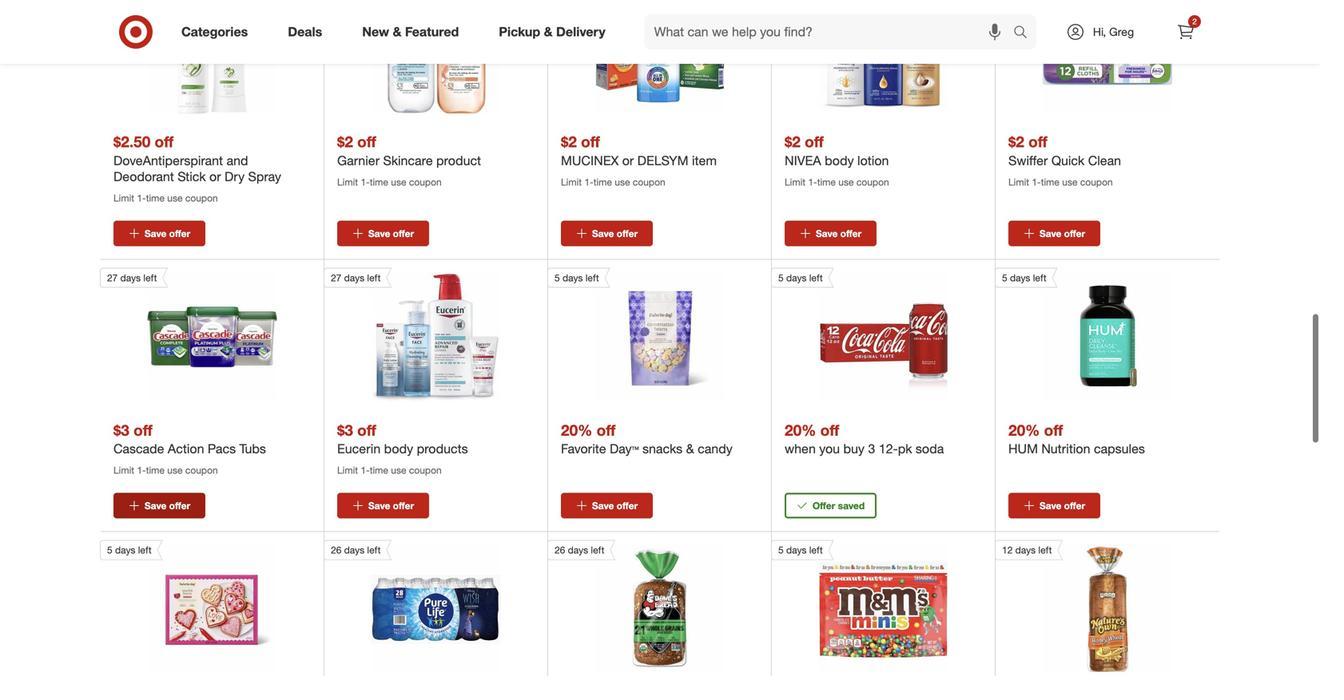 Task type: locate. For each thing, give the bounding box(es) containing it.
off inside "20% off when you buy 3 12-pk soda"
[[821, 421, 839, 440]]

coupon down skincare
[[409, 176, 442, 188]]

1- inside $3 off cascade action pacs tubs limit 1-time use coupon
[[137, 465, 146, 477]]

use inside $3 off eucerin body products limit 1-time use coupon
[[391, 465, 406, 477]]

0 horizontal spatial 27 days left button
[[100, 268, 277, 402]]

& inside new & featured link
[[393, 24, 402, 40]]

offer down $2 off nivea body lotion limit 1-time use coupon
[[841, 228, 862, 240]]

pacs
[[208, 442, 236, 457]]

save down $2 off swiffer quick clean limit 1-time use coupon
[[1040, 228, 1062, 240]]

2 link
[[1168, 14, 1204, 50]]

20% up hum
[[1009, 421, 1040, 440]]

offer down $2 off mucinex or delsym item limit 1-time use coupon on the top of the page
[[617, 228, 638, 240]]

coupon inside $2 off mucinex or delsym item limit 1-time use coupon
[[633, 176, 666, 188]]

limit down cascade
[[113, 465, 134, 477]]

& inside pickup & delivery link
[[544, 24, 553, 40]]

save down $2 off nivea body lotion limit 1-time use coupon
[[816, 228, 838, 240]]

use inside $2 off nivea body lotion limit 1-time use coupon
[[839, 176, 854, 188]]

coupon down stick
[[185, 192, 218, 204]]

save offer button down 'garnier'
[[337, 221, 429, 247]]

off up doveantiperspirant
[[155, 133, 174, 151]]

$2 inside $2 off garnier skincare product limit 1-time use coupon
[[337, 133, 353, 151]]

$3 inside $3 off eucerin body products limit 1-time use coupon
[[337, 421, 353, 440]]

offer
[[813, 500, 835, 512]]

offer saved
[[813, 500, 865, 512]]

or left dry
[[209, 169, 221, 185]]

time inside $3 off cascade action pacs tubs limit 1-time use coupon
[[146, 465, 165, 477]]

or
[[622, 153, 634, 169], [209, 169, 221, 185]]

left
[[143, 272, 157, 284], [367, 272, 381, 284], [586, 272, 599, 284], [809, 272, 823, 284], [1033, 272, 1047, 284], [138, 545, 152, 557], [367, 545, 381, 557], [591, 545, 605, 557], [809, 545, 823, 557], [1039, 545, 1052, 557]]

& right new
[[393, 24, 402, 40]]

1- down "swiffer"
[[1032, 176, 1041, 188]]

time down deodorant in the left top of the page
[[146, 192, 165, 204]]

27 for eucerin body products
[[331, 272, 342, 284]]

day™
[[610, 442, 639, 457]]

deals link
[[274, 14, 342, 50]]

1- inside $2 off mucinex or delsym item limit 1-time use coupon
[[585, 176, 594, 188]]

$2 inside $2 off swiffer quick clean limit 1-time use coupon
[[1009, 133, 1025, 151]]

20% up favorite
[[561, 421, 593, 440]]

spray
[[248, 169, 281, 185]]

limit down eucerin
[[337, 465, 358, 477]]

$2
[[337, 133, 353, 151], [561, 133, 577, 151], [785, 133, 801, 151], [1009, 133, 1025, 151]]

coupon down delsym in the top of the page
[[633, 176, 666, 188]]

off inside $3 off eucerin body products limit 1-time use coupon
[[357, 421, 376, 440]]

left for 2nd 26 days left "button"
[[591, 545, 605, 557]]

item
[[692, 153, 717, 169]]

$2 for swiffer quick clean
[[1009, 133, 1025, 151]]

27 days left for cascade
[[107, 272, 157, 284]]

save offer button up 12 days left
[[1009, 494, 1101, 519]]

coupon down clean
[[1080, 176, 1113, 188]]

1 horizontal spatial 20%
[[785, 421, 816, 440]]

coupon inside $2 off swiffer quick clean limit 1-time use coupon
[[1080, 176, 1113, 188]]

time down cascade
[[146, 465, 165, 477]]

save offer button
[[113, 221, 205, 247], [337, 221, 429, 247], [561, 221, 653, 247], [785, 221, 877, 247], [1009, 221, 1101, 247], [113, 494, 205, 519], [337, 494, 429, 519], [561, 494, 653, 519], [1009, 494, 1101, 519]]

new & featured
[[362, 24, 459, 40]]

3
[[868, 442, 875, 457]]

1 horizontal spatial 26 days left button
[[547, 541, 725, 675]]

off up "swiffer"
[[1029, 133, 1048, 151]]

doveantiperspirant
[[113, 153, 223, 169]]

coupon
[[409, 176, 442, 188], [633, 176, 666, 188], [857, 176, 889, 188], [1080, 176, 1113, 188], [185, 192, 218, 204], [185, 465, 218, 477], [409, 465, 442, 477]]

$2 up 'garnier'
[[337, 133, 353, 151]]

5
[[555, 272, 560, 284], [778, 272, 784, 284], [1002, 272, 1008, 284], [107, 545, 112, 557], [778, 545, 784, 557]]

20% up when
[[785, 421, 816, 440]]

off up nivea
[[805, 133, 824, 151]]

1 horizontal spatial or
[[622, 153, 634, 169]]

27 days left button
[[100, 268, 277, 402], [324, 268, 501, 402]]

1 horizontal spatial body
[[825, 153, 854, 169]]

save offer button for garnier
[[337, 221, 429, 247]]

products
[[417, 442, 468, 457]]

0 horizontal spatial $3
[[113, 421, 129, 440]]

off inside 20% off hum nutrition capsules
[[1044, 421, 1063, 440]]

offer for products
[[393, 500, 414, 512]]

0 horizontal spatial 27
[[107, 272, 118, 284]]

pickup & delivery link
[[485, 14, 626, 50]]

off up eucerin
[[357, 421, 376, 440]]

3 20% from the left
[[1009, 421, 1040, 440]]

&
[[393, 24, 402, 40], [544, 24, 553, 40], [686, 442, 694, 457]]

body left lotion
[[825, 153, 854, 169]]

$2 for mucinex or delsym item
[[561, 133, 577, 151]]

12-
[[879, 442, 898, 457]]

time
[[370, 176, 388, 188], [594, 176, 612, 188], [817, 176, 836, 188], [1041, 176, 1060, 188], [146, 192, 165, 204], [146, 465, 165, 477], [370, 465, 388, 477]]

time inside $2 off nivea body lotion limit 1-time use coupon
[[817, 176, 836, 188]]

or inside '$2.50 off doveantiperspirant and deodorant stick or dry spray limit 1-time use coupon'
[[209, 169, 221, 185]]

1- inside $3 off eucerin body products limit 1-time use coupon
[[361, 465, 370, 477]]

20% inside 20% off hum nutrition capsules
[[1009, 421, 1040, 440]]

time down quick at right
[[1041, 176, 1060, 188]]

nivea
[[785, 153, 821, 169]]

2 20% from the left
[[785, 421, 816, 440]]

off
[[155, 133, 174, 151], [357, 133, 376, 151], [581, 133, 600, 151], [805, 133, 824, 151], [1029, 133, 1048, 151], [134, 421, 153, 440], [357, 421, 376, 440], [597, 421, 616, 440], [821, 421, 839, 440], [1044, 421, 1063, 440]]

2
[[1193, 16, 1197, 26]]

2 27 days left from the left
[[331, 272, 381, 284]]

0 horizontal spatial 20%
[[561, 421, 593, 440]]

$3
[[113, 421, 129, 440], [337, 421, 353, 440]]

save offer button down day™
[[561, 494, 653, 519]]

offer for pacs
[[169, 500, 190, 512]]

save offer
[[145, 228, 190, 240], [368, 228, 414, 240], [592, 228, 638, 240], [816, 228, 862, 240], [1040, 228, 1085, 240], [145, 500, 190, 512], [368, 500, 414, 512], [592, 500, 638, 512], [1040, 500, 1085, 512]]

0 horizontal spatial 26 days left button
[[324, 541, 501, 675]]

left for 12 days left button
[[1039, 545, 1052, 557]]

1 horizontal spatial 26 days left
[[555, 545, 605, 557]]

$3 up cascade
[[113, 421, 129, 440]]

cascade
[[113, 442, 164, 457]]

save offer button for mucinex
[[561, 221, 653, 247]]

new
[[362, 24, 389, 40]]

time down 'garnier'
[[370, 176, 388, 188]]

limit inside $2 off mucinex or delsym item limit 1-time use coupon
[[561, 176, 582, 188]]

limit down deodorant in the left top of the page
[[113, 192, 134, 204]]

save offer down day™
[[592, 500, 638, 512]]

off inside $2 off nivea body lotion limit 1-time use coupon
[[805, 133, 824, 151]]

body inside $3 off eucerin body products limit 1-time use coupon
[[384, 442, 413, 457]]

0 horizontal spatial body
[[384, 442, 413, 457]]

1 horizontal spatial 27 days left button
[[324, 268, 501, 402]]

save offer for swiffer
[[1040, 228, 1085, 240]]

0 vertical spatial body
[[825, 153, 854, 169]]

$2 inside $2 off mucinex or delsym item limit 1-time use coupon
[[561, 133, 577, 151]]

0 horizontal spatial 26
[[331, 545, 342, 557]]

1 horizontal spatial 27
[[331, 272, 342, 284]]

1 vertical spatial body
[[384, 442, 413, 457]]

27 days left
[[107, 272, 157, 284], [331, 272, 381, 284]]

save offer down skincare
[[368, 228, 414, 240]]

offer
[[169, 228, 190, 240], [393, 228, 414, 240], [617, 228, 638, 240], [841, 228, 862, 240], [1064, 228, 1085, 240], [169, 500, 190, 512], [393, 500, 414, 512], [617, 500, 638, 512], [1064, 500, 1085, 512]]

2 27 days left button from the left
[[324, 268, 501, 402]]

body for $2 off
[[825, 153, 854, 169]]

$2 inside $2 off nivea body lotion limit 1-time use coupon
[[785, 133, 801, 151]]

0 vertical spatial or
[[622, 153, 634, 169]]

save offer button down cascade
[[113, 494, 205, 519]]

greg
[[1109, 25, 1134, 39]]

5 for 20% off when you buy 3 12-pk soda
[[778, 272, 784, 284]]

limit down 'garnier'
[[337, 176, 358, 188]]

0 horizontal spatial &
[[393, 24, 402, 40]]

2 $3 from the left
[[337, 421, 353, 440]]

save offer button down $3 off eucerin body products limit 1-time use coupon on the left of page
[[337, 494, 429, 519]]

& right pickup
[[544, 24, 553, 40]]

offer down stick
[[169, 228, 190, 240]]

0 horizontal spatial 26 days left
[[331, 545, 381, 557]]

off inside 20% off favorite day™ snacks & candy
[[597, 421, 616, 440]]

1- down 'garnier'
[[361, 176, 370, 188]]

limit down "swiffer"
[[1009, 176, 1029, 188]]

offer down quick at right
[[1064, 228, 1085, 240]]

off up 'garnier'
[[357, 133, 376, 151]]

days
[[120, 272, 141, 284], [344, 272, 365, 284], [563, 272, 583, 284], [786, 272, 807, 284], [1010, 272, 1031, 284], [115, 545, 135, 557], [344, 545, 365, 557], [568, 545, 588, 557], [786, 545, 807, 557], [1016, 545, 1036, 557]]

0 horizontal spatial 27 days left
[[107, 272, 157, 284]]

off inside $2 off mucinex or delsym item limit 1-time use coupon
[[581, 133, 600, 151]]

save offer down $2 off nivea body lotion limit 1-time use coupon
[[816, 228, 862, 240]]

clean
[[1088, 153, 1121, 169]]

off up mucinex
[[581, 133, 600, 151]]

hi,
[[1093, 25, 1106, 39]]

& left the 'candy' in the right bottom of the page
[[686, 442, 694, 457]]

1 horizontal spatial &
[[544, 24, 553, 40]]

save offer down $2 off mucinex or delsym item limit 1-time use coupon on the top of the page
[[592, 228, 638, 240]]

time down eucerin
[[370, 465, 388, 477]]

time down nivea
[[817, 176, 836, 188]]

1 horizontal spatial 26
[[555, 545, 565, 557]]

save offer button down $2 off swiffer quick clean limit 1-time use coupon
[[1009, 221, 1101, 247]]

1-
[[361, 176, 370, 188], [585, 176, 594, 188], [808, 176, 817, 188], [1032, 176, 1041, 188], [137, 192, 146, 204], [137, 465, 146, 477], [361, 465, 370, 477]]

5 days left
[[555, 272, 599, 284], [778, 272, 823, 284], [1002, 272, 1047, 284], [107, 545, 152, 557], [778, 545, 823, 557]]

26 days left
[[331, 545, 381, 557], [555, 545, 605, 557]]

20% inside "20% off when you buy 3 12-pk soda"
[[785, 421, 816, 440]]

save offer button down deodorant in the left top of the page
[[113, 221, 205, 247]]

12 days left button
[[995, 541, 1172, 675]]

time inside $2 off garnier skincare product limit 1-time use coupon
[[370, 176, 388, 188]]

$3 up eucerin
[[337, 421, 353, 440]]

save offer down action
[[145, 500, 190, 512]]

save down eucerin
[[368, 500, 390, 512]]

1- inside '$2.50 off doveantiperspirant and deodorant stick or dry spray limit 1-time use coupon'
[[137, 192, 146, 204]]

save offer for eucerin
[[368, 500, 414, 512]]

delivery
[[556, 24, 606, 40]]

save offer for cascade
[[145, 500, 190, 512]]

offer saved button
[[785, 494, 877, 519]]

tubs
[[239, 442, 266, 457]]

1 26 days left button from the left
[[324, 541, 501, 675]]

save offer down $3 off eucerin body products limit 1-time use coupon on the left of page
[[368, 500, 414, 512]]

time down mucinex
[[594, 176, 612, 188]]

offer down action
[[169, 500, 190, 512]]

1 vertical spatial or
[[209, 169, 221, 185]]

off inside $2 off swiffer quick clean limit 1-time use coupon
[[1029, 133, 1048, 151]]

body
[[825, 153, 854, 169], [384, 442, 413, 457]]

offer down skincare
[[393, 228, 414, 240]]

$2 off garnier skincare product limit 1-time use coupon
[[337, 133, 481, 188]]

$2 up "swiffer"
[[1009, 133, 1025, 151]]

2 $2 from the left
[[561, 133, 577, 151]]

save for eucerin
[[368, 500, 390, 512]]

What can we help you find? suggestions appear below search field
[[645, 14, 1017, 50]]

off inside $3 off cascade action pacs tubs limit 1-time use coupon
[[134, 421, 153, 440]]

2 horizontal spatial 20%
[[1009, 421, 1040, 440]]

1 $2 from the left
[[337, 133, 353, 151]]

off for $3 off eucerin body products limit 1-time use coupon
[[357, 421, 376, 440]]

1 horizontal spatial 27 days left
[[331, 272, 381, 284]]

save offer button for eucerin
[[337, 494, 429, 519]]

off inside '$2.50 off doveantiperspirant and deodorant stick or dry spray limit 1-time use coupon'
[[155, 133, 174, 151]]

1 26 from the left
[[331, 545, 342, 557]]

or inside $2 off mucinex or delsym item limit 1-time use coupon
[[622, 153, 634, 169]]

offer for product
[[393, 228, 414, 240]]

$2 off swiffer quick clean limit 1-time use coupon
[[1009, 133, 1121, 188]]

deals
[[288, 24, 322, 40]]

use inside $3 off cascade action pacs tubs limit 1-time use coupon
[[167, 465, 183, 477]]

1 horizontal spatial $3
[[337, 421, 353, 440]]

$3 inside $3 off cascade action pacs tubs limit 1-time use coupon
[[113, 421, 129, 440]]

2 26 from the left
[[555, 545, 565, 557]]

27 days left for eucerin
[[331, 272, 381, 284]]

1- down eucerin
[[361, 465, 370, 477]]

1- down nivea
[[808, 176, 817, 188]]

or left delsym in the top of the page
[[622, 153, 634, 169]]

3 $2 from the left
[[785, 133, 801, 151]]

body right eucerin
[[384, 442, 413, 457]]

12 days left
[[1002, 545, 1052, 557]]

limit inside $2 off garnier skincare product limit 1-time use coupon
[[337, 176, 358, 188]]

1 27 from the left
[[107, 272, 118, 284]]

save down mucinex
[[592, 228, 614, 240]]

20%
[[561, 421, 593, 440], [785, 421, 816, 440], [1009, 421, 1040, 440]]

1- down deodorant in the left top of the page
[[137, 192, 146, 204]]

save down deodorant in the left top of the page
[[145, 228, 167, 240]]

save offer for mucinex
[[592, 228, 638, 240]]

save down 'garnier'
[[368, 228, 390, 240]]

coupon down products
[[409, 465, 442, 477]]

skincare
[[383, 153, 433, 169]]

5 days left button
[[547, 268, 725, 402], [771, 268, 948, 402], [995, 268, 1172, 402], [100, 541, 277, 675], [771, 541, 948, 675]]

product
[[436, 153, 481, 169]]

0 horizontal spatial or
[[209, 169, 221, 185]]

save offer down quick at right
[[1040, 228, 1085, 240]]

coupon down lotion
[[857, 176, 889, 188]]

save offer button for cascade
[[113, 494, 205, 519]]

1 $3 from the left
[[113, 421, 129, 440]]

2 26 days left from the left
[[555, 545, 605, 557]]

$2 off mucinex or delsym item limit 1-time use coupon
[[561, 133, 717, 188]]

1 27 days left button from the left
[[100, 268, 277, 402]]

delsym
[[638, 153, 689, 169]]

left for 1st 26 days left "button" from the left
[[367, 545, 381, 557]]

1 27 days left from the left
[[107, 272, 157, 284]]

12
[[1002, 545, 1013, 557]]

and
[[227, 153, 248, 169]]

off for $2 off swiffer quick clean limit 1-time use coupon
[[1029, 133, 1048, 151]]

26
[[331, 545, 342, 557], [555, 545, 565, 557]]

1- down mucinex
[[585, 176, 594, 188]]

save offer button for doveantiperspirant
[[113, 221, 205, 247]]

27
[[107, 272, 118, 284], [331, 272, 342, 284]]

swiffer
[[1009, 153, 1048, 169]]

26 for 2nd 26 days left "button"
[[555, 545, 565, 557]]

1 20% from the left
[[561, 421, 593, 440]]

save offer for doveantiperspirant
[[145, 228, 190, 240]]

limit down nivea
[[785, 176, 806, 188]]

save offer button down $2 off nivea body lotion limit 1-time use coupon
[[785, 221, 877, 247]]

save offer button down mucinex
[[561, 221, 653, 247]]

soda
[[916, 442, 944, 457]]

body inside $2 off nivea body lotion limit 1-time use coupon
[[825, 153, 854, 169]]

save offer down deodorant in the left top of the page
[[145, 228, 190, 240]]

coupon down action
[[185, 465, 218, 477]]

$2 for garnier skincare product
[[337, 133, 353, 151]]

time inside '$2.50 off doveantiperspirant and deodorant stick or dry spray limit 1-time use coupon'
[[146, 192, 165, 204]]

$2 for nivea body lotion
[[785, 133, 801, 151]]

save down cascade
[[145, 500, 167, 512]]

off inside $2 off garnier skincare product limit 1-time use coupon
[[357, 133, 376, 151]]

hi, greg
[[1093, 25, 1134, 39]]

26 days left button
[[324, 541, 501, 675], [547, 541, 725, 675]]

2 horizontal spatial &
[[686, 442, 694, 457]]

$2 up nivea
[[785, 133, 801, 151]]

left for 27 days left button associated with action
[[143, 272, 157, 284]]

4 $2 from the left
[[1009, 133, 1025, 151]]

off up day™
[[597, 421, 616, 440]]

save for swiffer
[[1040, 228, 1062, 240]]

body for $3 off
[[384, 442, 413, 457]]

1- down cascade
[[137, 465, 146, 477]]

off up cascade
[[134, 421, 153, 440]]

limit
[[337, 176, 358, 188], [561, 176, 582, 188], [785, 176, 806, 188], [1009, 176, 1029, 188], [113, 192, 134, 204], [113, 465, 134, 477], [337, 465, 358, 477]]

off up you
[[821, 421, 839, 440]]

limit down mucinex
[[561, 176, 582, 188]]

1- inside $2 off nivea body lotion limit 1-time use coupon
[[808, 176, 817, 188]]

stick
[[178, 169, 206, 185]]

offer down $3 off eucerin body products limit 1-time use coupon on the left of page
[[393, 500, 414, 512]]

20% for 20% off when you buy 3 12-pk soda
[[785, 421, 816, 440]]

save
[[145, 228, 167, 240], [368, 228, 390, 240], [592, 228, 614, 240], [816, 228, 838, 240], [1040, 228, 1062, 240], [145, 500, 167, 512], [368, 500, 390, 512], [592, 500, 614, 512], [1040, 500, 1062, 512]]

20% for 20% off hum nutrition capsules
[[1009, 421, 1040, 440]]

off up the nutrition
[[1044, 421, 1063, 440]]

2 27 from the left
[[331, 272, 342, 284]]

20% inside 20% off favorite day™ snacks & candy
[[561, 421, 593, 440]]

5 days left for 20% off favorite day™ snacks & candy
[[555, 272, 599, 284]]

use
[[391, 176, 406, 188], [615, 176, 630, 188], [839, 176, 854, 188], [1062, 176, 1078, 188], [167, 192, 183, 204], [167, 465, 183, 477], [391, 465, 406, 477]]

$2 up mucinex
[[561, 133, 577, 151]]



Task type: vqa. For each thing, say whether or not it's contained in the screenshot.


Task type: describe. For each thing, give the bounding box(es) containing it.
limit inside $2 off swiffer quick clean limit 1-time use coupon
[[1009, 176, 1029, 188]]

save for nivea
[[816, 228, 838, 240]]

5 days left button for 20% off hum nutrition capsules
[[995, 268, 1172, 402]]

& inside 20% off favorite day™ snacks & candy
[[686, 442, 694, 457]]

5 for 20% off favorite day™ snacks & candy
[[555, 272, 560, 284]]

lotion
[[858, 153, 889, 169]]

use inside '$2.50 off doveantiperspirant and deodorant stick or dry spray limit 1-time use coupon'
[[167, 192, 183, 204]]

mucinex
[[561, 153, 619, 169]]

use inside $2 off mucinex or delsym item limit 1-time use coupon
[[615, 176, 630, 188]]

you
[[819, 442, 840, 457]]

limit inside $3 off eucerin body products limit 1-time use coupon
[[337, 465, 358, 477]]

limit inside '$2.50 off doveantiperspirant and deodorant stick or dry spray limit 1-time use coupon'
[[113, 192, 134, 204]]

candy
[[698, 442, 733, 457]]

coupon inside $3 off cascade action pacs tubs limit 1-time use coupon
[[185, 465, 218, 477]]

days inside 12 days left button
[[1016, 545, 1036, 557]]

time inside $2 off mucinex or delsym item limit 1-time use coupon
[[594, 176, 612, 188]]

capsules
[[1094, 442, 1145, 457]]

26 for 1st 26 days left "button" from the left
[[331, 545, 342, 557]]

27 for cascade action pacs tubs
[[107, 272, 118, 284]]

categories
[[181, 24, 248, 40]]

& for pickup
[[544, 24, 553, 40]]

save offer for garnier
[[368, 228, 414, 240]]

search button
[[1006, 14, 1045, 53]]

5 for 20% off hum nutrition capsules
[[1002, 272, 1008, 284]]

new & featured link
[[349, 14, 479, 50]]

coupon inside $3 off eucerin body products limit 1-time use coupon
[[409, 465, 442, 477]]

use inside $2 off garnier skincare product limit 1-time use coupon
[[391, 176, 406, 188]]

snacks
[[643, 442, 683, 457]]

20% for 20% off favorite day™ snacks & candy
[[561, 421, 593, 440]]

off for 20% off hum nutrition capsules
[[1044, 421, 1063, 440]]

$2 off nivea body lotion limit 1-time use coupon
[[785, 133, 889, 188]]

20% off when you buy 3 12-pk soda
[[785, 421, 944, 457]]

nutrition
[[1042, 442, 1091, 457]]

27 days left button for body
[[324, 268, 501, 402]]

buy
[[844, 442, 865, 457]]

quick
[[1052, 153, 1085, 169]]

offer for deodorant
[[169, 228, 190, 240]]

& for new
[[393, 24, 402, 40]]

1- inside $2 off garnier skincare product limit 1-time use coupon
[[361, 176, 370, 188]]

search
[[1006, 26, 1045, 41]]

offer for lotion
[[841, 228, 862, 240]]

offer down the nutrition
[[1064, 500, 1085, 512]]

hum
[[1009, 442, 1038, 457]]

5 days left for 20% off when you buy 3 12-pk soda
[[778, 272, 823, 284]]

left for body's 27 days left button
[[367, 272, 381, 284]]

save offer up 12 days left
[[1040, 500, 1085, 512]]

featured
[[405, 24, 459, 40]]

1- inside $2 off swiffer quick clean limit 1-time use coupon
[[1032, 176, 1041, 188]]

offer for clean
[[1064, 228, 1085, 240]]

off for $2 off mucinex or delsym item limit 1-time use coupon
[[581, 133, 600, 151]]

save offer button for swiffer
[[1009, 221, 1101, 247]]

action
[[168, 442, 204, 457]]

coupon inside $2 off garnier skincare product limit 1-time use coupon
[[409, 176, 442, 188]]

offer for delsym
[[617, 228, 638, 240]]

left for 5 days left button related to 20% off favorite day™ snacks & candy
[[586, 272, 599, 284]]

save offer for nivea
[[816, 228, 862, 240]]

left for 20% off hum nutrition capsules 5 days left button
[[1033, 272, 1047, 284]]

$3 for cascade action pacs tubs
[[113, 421, 129, 440]]

pk
[[898, 442, 912, 457]]

20% off hum nutrition capsules
[[1009, 421, 1145, 457]]

coupon inside $2 off nivea body lotion limit 1-time use coupon
[[857, 176, 889, 188]]

save for mucinex
[[592, 228, 614, 240]]

favorite
[[561, 442, 606, 457]]

$3 off cascade action pacs tubs limit 1-time use coupon
[[113, 421, 266, 477]]

time inside $2 off swiffer quick clean limit 1-time use coupon
[[1041, 176, 1060, 188]]

save for cascade
[[145, 500, 167, 512]]

$2.50 off doveantiperspirant and deodorant stick or dry spray limit 1-time use coupon
[[113, 133, 281, 204]]

save for garnier
[[368, 228, 390, 240]]

off for 20% off favorite day™ snacks & candy
[[597, 421, 616, 440]]

save for doveantiperspirant
[[145, 228, 167, 240]]

coupon inside '$2.50 off doveantiperspirant and deodorant stick or dry spray limit 1-time use coupon'
[[185, 192, 218, 204]]

offer down day™
[[617, 500, 638, 512]]

off for 20% off when you buy 3 12-pk soda
[[821, 421, 839, 440]]

$2.50
[[113, 133, 150, 151]]

when
[[785, 442, 816, 457]]

dry
[[225, 169, 245, 185]]

5 days left button for 20% off favorite day™ snacks & candy
[[547, 268, 725, 402]]

off for $2 off nivea body lotion limit 1-time use coupon
[[805, 133, 824, 151]]

save down favorite
[[592, 500, 614, 512]]

$3 off eucerin body products limit 1-time use coupon
[[337, 421, 468, 477]]

off for $3 off cascade action pacs tubs limit 1-time use coupon
[[134, 421, 153, 440]]

save offer button for nivea
[[785, 221, 877, 247]]

saved
[[838, 500, 865, 512]]

time inside $3 off eucerin body products limit 1-time use coupon
[[370, 465, 388, 477]]

save up 12 days left
[[1040, 500, 1062, 512]]

1 26 days left from the left
[[331, 545, 381, 557]]

eucerin
[[337, 442, 381, 457]]

limit inside $3 off cascade action pacs tubs limit 1-time use coupon
[[113, 465, 134, 477]]

5 days left button for 20% off when you buy 3 12-pk soda
[[771, 268, 948, 402]]

$3 for eucerin body products
[[337, 421, 353, 440]]

off for $2 off garnier skincare product limit 1-time use coupon
[[357, 133, 376, 151]]

5 days left for 20% off hum nutrition capsules
[[1002, 272, 1047, 284]]

off for $2.50 off doveantiperspirant and deodorant stick or dry spray limit 1-time use coupon
[[155, 133, 174, 151]]

27 days left button for action
[[100, 268, 277, 402]]

categories link
[[168, 14, 268, 50]]

2 26 days left button from the left
[[547, 541, 725, 675]]

pickup & delivery
[[499, 24, 606, 40]]

left for 20% off when you buy 3 12-pk soda 5 days left button
[[809, 272, 823, 284]]

garnier
[[337, 153, 380, 169]]

use inside $2 off swiffer quick clean limit 1-time use coupon
[[1062, 176, 1078, 188]]

20% off favorite day™ snacks & candy
[[561, 421, 733, 457]]

pickup
[[499, 24, 540, 40]]

deodorant
[[113, 169, 174, 185]]

limit inside $2 off nivea body lotion limit 1-time use coupon
[[785, 176, 806, 188]]



